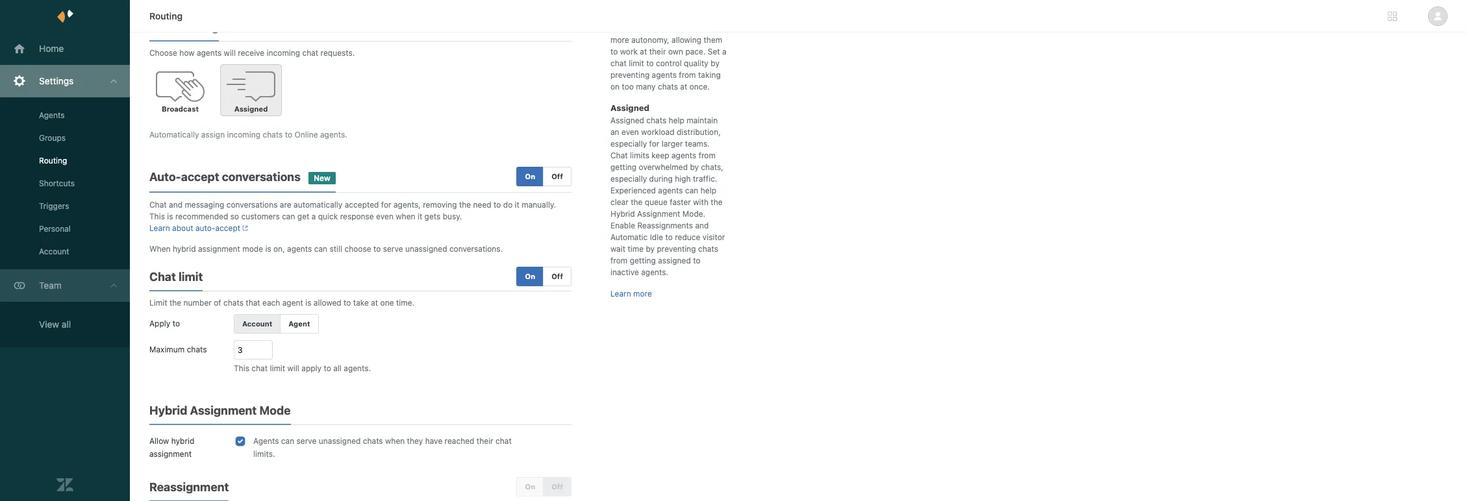 Task type: locate. For each thing, give the bounding box(es) containing it.
when
[[396, 212, 415, 221], [385, 436, 405, 446]]

unassigned inside agents can serve unassigned chats when they have reached their chat limits.
[[319, 436, 361, 446]]

mode
[[242, 244, 263, 254]]

2 horizontal spatial from
[[699, 151, 716, 160]]

quality
[[684, 58, 708, 68]]

to
[[610, 47, 618, 57], [646, 58, 654, 68], [285, 130, 292, 140], [494, 200, 501, 210], [665, 232, 673, 242], [373, 244, 381, 254], [693, 256, 700, 266], [344, 298, 351, 308], [173, 319, 180, 329], [324, 364, 331, 373]]

is inside chat and messaging conversations are automatically accepted for agents, removing the need to do it manually. this is recommended so customers can get a quick response even when it gets busy.
[[167, 212, 173, 221]]

0 vertical spatial agents.
[[320, 130, 347, 140]]

get
[[297, 212, 309, 221]]

is up about
[[167, 212, 173, 221]]

1 horizontal spatial even
[[621, 127, 639, 137]]

will for apply
[[287, 364, 299, 373]]

receive
[[238, 48, 264, 58]]

1 vertical spatial more
[[633, 289, 652, 299]]

even
[[621, 127, 639, 137], [376, 212, 394, 221]]

broadcast
[[162, 105, 199, 113]]

learn up when
[[149, 223, 170, 233]]

0 horizontal spatial by
[[646, 244, 655, 254]]

0 vertical spatial especially
[[610, 139, 647, 149]]

chat down auto-
[[149, 200, 167, 210]]

it right do
[[515, 200, 520, 210]]

to left online
[[285, 130, 292, 140]]

when down the agents,
[[396, 212, 415, 221]]

the right limit
[[169, 298, 181, 308]]

requests.
[[321, 48, 355, 58]]

limit down work
[[629, 58, 644, 68]]

1 vertical spatial off
[[551, 272, 563, 281]]

mode
[[259, 404, 291, 418]]

agents.
[[320, 130, 347, 140], [641, 268, 668, 277], [344, 364, 371, 373]]

agents. right apply on the left bottom
[[344, 364, 371, 373]]

recommended
[[175, 212, 228, 221]]

0 horizontal spatial incoming
[[227, 130, 260, 140]]

chats right of
[[223, 298, 243, 308]]

limit down maximum chats number field
[[270, 364, 285, 373]]

even down the agents,
[[376, 212, 394, 221]]

1 vertical spatial routing
[[39, 156, 67, 166]]

1 vertical spatial off button
[[543, 267, 571, 286]]

all right view
[[62, 319, 71, 330]]

their
[[649, 47, 666, 57], [477, 436, 493, 446]]

conversations up the customers
[[226, 200, 278, 210]]

conversations.
[[449, 244, 503, 254]]

a
[[722, 47, 727, 57], [312, 212, 316, 221]]

accepted
[[345, 200, 379, 210]]

3 off from the top
[[551, 483, 563, 491]]

1 vertical spatial and
[[695, 221, 709, 231]]

too
[[622, 82, 634, 92]]

0 vertical spatial unassigned
[[405, 244, 447, 254]]

chat
[[302, 48, 318, 58], [610, 58, 627, 68], [252, 364, 268, 373], [496, 436, 512, 446]]

assign
[[201, 130, 225, 140]]

2 on from the top
[[525, 272, 535, 281]]

to left "take"
[[344, 298, 351, 308]]

assignment for allow
[[149, 449, 192, 459]]

0 vertical spatial hybrid
[[610, 209, 635, 219]]

automatically
[[294, 200, 342, 210]]

2 vertical spatial on
[[525, 483, 535, 491]]

0 vertical spatial incoming
[[267, 48, 300, 58]]

0 horizontal spatial all
[[62, 319, 71, 330]]

by down idle
[[646, 244, 655, 254]]

even right an
[[621, 127, 639, 137]]

chat
[[149, 20, 176, 34], [610, 151, 628, 160], [149, 200, 167, 210], [149, 270, 176, 284]]

1 vertical spatial from
[[699, 151, 716, 160]]

learn about auto-accept link
[[149, 223, 248, 233]]

0 vertical spatial limit
[[629, 58, 644, 68]]

1 vertical spatial on button
[[517, 267, 544, 286]]

1 vertical spatial learn
[[610, 289, 631, 299]]

0 horizontal spatial their
[[477, 436, 493, 446]]

set
[[708, 47, 720, 57]]

learn for learn about auto-accept
[[149, 223, 170, 233]]

own
[[668, 47, 683, 57]]

agents. inside assigned assigned chats help maintain an even workload distribution, especially for larger teams. chat limits keep agents from getting overwhelmed by chats, especially during high traffic. experienced agents can help clear the queue faster with the hybrid assignment mode. enable reassignments and automatic idle to reduce visitor wait time by preventing chats from getting assigned to inactive agents.
[[641, 268, 668, 277]]

work
[[620, 47, 638, 57]]

manually.
[[522, 200, 556, 210]]

help down traffic.
[[701, 186, 716, 195]]

1 especially from the top
[[610, 139, 647, 149]]

all right apply on the left bottom
[[333, 364, 342, 373]]

can down the mode
[[281, 436, 294, 446]]

1 horizontal spatial this
[[234, 364, 249, 373]]

2 vertical spatial limit
[[270, 364, 285, 373]]

1 vertical spatial accept
[[215, 223, 240, 233]]

automatic
[[610, 232, 648, 242]]

assignment down the queue
[[637, 209, 680, 219]]

the right with on the top left of the page
[[711, 197, 723, 207]]

chats right many
[[658, 82, 678, 92]]

0 vertical spatial on button
[[517, 167, 544, 186]]

agents up the them
[[701, 23, 726, 33]]

once.
[[689, 82, 710, 92]]

distribution,
[[677, 127, 721, 137]]

3 on button from the top
[[517, 477, 544, 497]]

1 vertical spatial is
[[265, 244, 271, 254]]

hybrid
[[610, 209, 635, 219], [149, 404, 187, 418]]

chat left limits
[[610, 151, 628, 160]]

0 vertical spatial from
[[679, 70, 696, 80]]

wait
[[610, 244, 625, 254]]

hybrid right allow
[[171, 436, 194, 446]]

agents down larger
[[671, 151, 696, 160]]

hybrid inside allow hybrid assignment
[[171, 436, 194, 446]]

1 horizontal spatial assignment
[[198, 244, 240, 254]]

to left work
[[610, 47, 618, 57]]

a right get
[[312, 212, 316, 221]]

home
[[39, 43, 64, 54]]

help up workload
[[669, 116, 684, 125]]

overwhelmed
[[639, 162, 688, 172]]

0 vertical spatial this
[[149, 212, 165, 221]]

1 horizontal spatial account
[[242, 320, 272, 328]]

0 horizontal spatial assignment
[[149, 449, 192, 459]]

preventing up too
[[610, 70, 650, 80]]

3 off button from the top
[[543, 477, 571, 497]]

1 horizontal spatial preventing
[[657, 244, 696, 254]]

their right reached
[[477, 436, 493, 446]]

online
[[294, 130, 318, 140]]

2 vertical spatial at
[[371, 298, 378, 308]]

to right choose
[[373, 244, 381, 254]]

how
[[179, 48, 195, 58]]

it left the gets
[[418, 212, 422, 221]]

will left apply on the left bottom
[[287, 364, 299, 373]]

assigned up an
[[610, 116, 644, 125]]

getting down limits
[[610, 162, 637, 172]]

2 horizontal spatial limit
[[629, 58, 644, 68]]

help
[[669, 116, 684, 125], [701, 186, 716, 195]]

the left need
[[459, 200, 471, 210]]

1 vertical spatial unassigned
[[319, 436, 361, 446]]

their inside broadcasting chats give agents more autonomy, allowing them to work at their own pace. set a chat limit to control quality by preventing agents from taking on too many chats at once.
[[649, 47, 666, 57]]

serve
[[383, 244, 403, 254], [296, 436, 317, 446]]

to right apply on the left bottom
[[324, 364, 331, 373]]

2 vertical spatial off
[[551, 483, 563, 491]]

off button
[[543, 167, 571, 186], [543, 267, 571, 286], [543, 477, 571, 497]]

can down are
[[282, 212, 295, 221]]

1 horizontal spatial all
[[333, 364, 342, 373]]

hybrid
[[173, 244, 196, 254], [171, 436, 194, 446]]

1 horizontal spatial limit
[[270, 364, 285, 373]]

account down personal
[[39, 247, 69, 257]]

especially up limits
[[610, 139, 647, 149]]

view
[[39, 319, 59, 330]]

at down autonomy,
[[640, 47, 647, 57]]

learn for learn more
[[610, 289, 631, 299]]

off for reassignment
[[551, 483, 563, 491]]

for down workload
[[649, 139, 659, 149]]

on for chat limit
[[525, 272, 535, 281]]

chat inside broadcasting chats give agents more autonomy, allowing them to work at their own pace. set a chat limit to control quality by preventing agents from taking on too many chats at once.
[[610, 58, 627, 68]]

especially up experienced
[[610, 174, 647, 184]]

settings
[[39, 75, 74, 86]]

learn
[[149, 223, 170, 233], [610, 289, 631, 299]]

learn more
[[610, 289, 652, 299]]

1 horizontal spatial their
[[649, 47, 666, 57]]

1 vertical spatial account
[[242, 320, 272, 328]]

hybrid up enable
[[610, 209, 635, 219]]

0 vertical spatial on
[[525, 172, 535, 181]]

chats right maximum
[[187, 345, 207, 355]]

0 horizontal spatial this
[[149, 212, 165, 221]]

1 horizontal spatial routing
[[149, 10, 183, 21]]

0 vertical spatial by
[[711, 58, 720, 68]]

1 on from the top
[[525, 172, 535, 181]]

1 vertical spatial limit
[[179, 270, 203, 284]]

2 horizontal spatial by
[[711, 58, 720, 68]]

on,
[[273, 244, 285, 254]]

1 vertical spatial their
[[477, 436, 493, 446]]

from up chats,
[[699, 151, 716, 160]]

this down maximum chats number field
[[234, 364, 249, 373]]

preventing inside assigned assigned chats help maintain an even workload distribution, especially for larger teams. chat limits keep agents from getting overwhelmed by chats, especially during high traffic. experienced agents can help clear the queue faster with the hybrid assignment mode. enable reassignments and automatic idle to reduce visitor wait time by preventing chats from getting assigned to inactive agents.
[[657, 244, 696, 254]]

is
[[167, 212, 173, 221], [265, 244, 271, 254], [305, 298, 311, 308]]

2 on button from the top
[[517, 267, 544, 286]]

view all
[[39, 319, 71, 330]]

off
[[551, 172, 563, 181], [551, 272, 563, 281], [551, 483, 563, 491]]

0 vertical spatial account
[[39, 247, 69, 257]]

by down set
[[711, 58, 720, 68]]

1 vertical spatial help
[[701, 186, 716, 195]]

1 horizontal spatial a
[[722, 47, 727, 57]]

for
[[649, 139, 659, 149], [381, 200, 391, 210]]

0 vertical spatial for
[[649, 139, 659, 149]]

0 horizontal spatial account
[[39, 247, 69, 257]]

it
[[515, 200, 520, 210], [418, 212, 422, 221]]

routing up the choose
[[149, 10, 183, 21]]

new
[[314, 173, 331, 183]]

0 vertical spatial is
[[167, 212, 173, 221]]

1 vertical spatial agents
[[253, 436, 279, 446]]

0 horizontal spatial a
[[312, 212, 316, 221]]

1 vertical spatial assignment
[[149, 449, 192, 459]]

1 horizontal spatial more
[[633, 289, 652, 299]]

0 vertical spatial it
[[515, 200, 520, 210]]

0 horizontal spatial serve
[[296, 436, 317, 446]]

can down high
[[685, 186, 698, 195]]

serve inside agents can serve unassigned chats when they have reached their chat limits.
[[296, 436, 317, 446]]

agents for agents can serve unassigned chats when they have reached their chat limits.
[[253, 436, 279, 446]]

0 vertical spatial and
[[169, 200, 182, 210]]

1 horizontal spatial agents
[[253, 436, 279, 446]]

chats down visitor
[[698, 244, 718, 254]]

to left do
[[494, 200, 501, 210]]

0 vertical spatial assignment
[[198, 244, 240, 254]]

agents. down assigned
[[641, 268, 668, 277]]

3 on from the top
[[525, 483, 535, 491]]

2 vertical spatial off button
[[543, 477, 571, 497]]

one
[[380, 298, 394, 308]]

more up work
[[610, 35, 629, 45]]

account
[[39, 247, 69, 257], [242, 320, 272, 328]]

1 vertical spatial on
[[525, 272, 535, 281]]

at left once.
[[680, 82, 687, 92]]

conversations up are
[[222, 170, 301, 184]]

chat up the choose
[[149, 20, 176, 34]]

agents inside agents can serve unassigned chats when they have reached their chat limits.
[[253, 436, 279, 446]]

off button for reassignment
[[543, 477, 571, 497]]

even inside assigned assigned chats help maintain an even workload distribution, especially for larger teams. chat limits keep agents from getting overwhelmed by chats, especially during high traffic. experienced agents can help clear the queue faster with the hybrid assignment mode. enable reassignments and automatic idle to reduce visitor wait time by preventing chats from getting assigned to inactive agents.
[[621, 127, 639, 137]]

2 off from the top
[[551, 272, 563, 281]]

that
[[246, 298, 260, 308]]

at left one
[[371, 298, 378, 308]]

they
[[407, 436, 423, 446]]

1 vertical spatial for
[[381, 200, 391, 210]]

auto-
[[195, 223, 215, 233]]

chats left they
[[363, 436, 383, 446]]

by up traffic.
[[690, 162, 699, 172]]

and down mode.
[[695, 221, 709, 231]]

on button for chat limit
[[517, 267, 544, 286]]

assignment for when
[[198, 244, 240, 254]]

assignment left the mode
[[190, 404, 257, 418]]

assigned assigned chats help maintain an even workload distribution, especially for larger teams. chat limits keep agents from getting overwhelmed by chats, especially during high traffic. experienced agents can help clear the queue faster with the hybrid assignment mode. enable reassignments and automatic idle to reduce visitor wait time by preventing chats from getting assigned to inactive agents.
[[610, 103, 725, 277]]

chat inside assigned assigned chats help maintain an even workload distribution, especially for larger teams. chat limits keep agents from getting overwhelmed by chats, especially during high traffic. experienced agents can help clear the queue faster with the hybrid assignment mode. enable reassignments and automatic idle to reduce visitor wait time by preventing chats from getting assigned to inactive agents.
[[610, 151, 628, 160]]

chat inside chat and messaging conversations are automatically accepted for agents, removing the need to do it manually. this is recommended so customers can get a quick response even when it gets busy.
[[149, 200, 167, 210]]

1 off from the top
[[551, 172, 563, 181]]

2 horizontal spatial is
[[305, 298, 311, 308]]

assignment inside allow hybrid assignment
[[149, 449, 192, 459]]

2 vertical spatial agents.
[[344, 364, 371, 373]]

faster
[[670, 197, 691, 207]]

agents up groups
[[39, 110, 65, 120]]

limit
[[629, 58, 644, 68], [179, 270, 203, 284], [270, 364, 285, 373]]

1 horizontal spatial assignment
[[637, 209, 680, 219]]

2 vertical spatial from
[[610, 256, 628, 266]]

assignment down auto-
[[198, 244, 240, 254]]

0 vertical spatial preventing
[[610, 70, 650, 80]]

agents. right online
[[320, 130, 347, 140]]

0 vertical spatial serve
[[383, 244, 403, 254]]

2 off button from the top
[[543, 267, 571, 286]]

1 vertical spatial agents.
[[641, 268, 668, 277]]

reduce
[[675, 232, 700, 242]]

incoming right assign
[[227, 130, 260, 140]]

chat for chat limit
[[149, 270, 176, 284]]

1 horizontal spatial learn
[[610, 289, 631, 299]]

0 vertical spatial routing
[[149, 10, 183, 21]]

1 vertical spatial hybrid
[[171, 436, 194, 446]]

chats up workload
[[646, 116, 666, 125]]

getting down time
[[630, 256, 656, 266]]

0 horizontal spatial and
[[169, 200, 182, 210]]

hybrid down about
[[173, 244, 196, 254]]

is left on,
[[265, 244, 271, 254]]

0 vertical spatial learn
[[149, 223, 170, 233]]

account inside button
[[242, 320, 272, 328]]

and inside assigned assigned chats help maintain an even workload distribution, especially for larger teams. chat limits keep agents from getting overwhelmed by chats, especially during high traffic. experienced agents can help clear the queue faster with the hybrid assignment mode. enable reassignments and automatic idle to reduce visitor wait time by preventing chats from getting assigned to inactive agents.
[[695, 221, 709, 231]]

for left the agents,
[[381, 200, 391, 210]]

allowing
[[672, 35, 701, 45]]

high
[[675, 174, 691, 184]]

chat right reached
[[496, 436, 512, 446]]

1 vertical spatial serve
[[296, 436, 317, 446]]

incoming
[[267, 48, 300, 58], [227, 130, 260, 140]]

assigned down too
[[610, 103, 649, 113]]

2 vertical spatial is
[[305, 298, 311, 308]]

agents right how
[[197, 48, 222, 58]]

0 vertical spatial assignment
[[637, 209, 680, 219]]

from down the wait
[[610, 256, 628, 266]]

account down that
[[242, 320, 272, 328]]

1 vertical spatial all
[[333, 364, 342, 373]]

0 vertical spatial off button
[[543, 167, 571, 186]]

more
[[610, 35, 629, 45], [633, 289, 652, 299]]

chat down work
[[610, 58, 627, 68]]

0 horizontal spatial more
[[610, 35, 629, 45]]

assignment
[[198, 244, 240, 254], [149, 449, 192, 459]]

when inside agents can serve unassigned chats when they have reached their chat limits.
[[385, 436, 405, 446]]

to right assigned
[[693, 256, 700, 266]]

team
[[39, 280, 62, 291]]

hybrid for when
[[173, 244, 196, 254]]

assignment inside assigned assigned chats help maintain an even workload distribution, especially for larger teams. chat limits keep agents from getting overwhelmed by chats, especially during high traffic. experienced agents can help clear the queue faster with the hybrid assignment mode. enable reassignments and automatic idle to reduce visitor wait time by preventing chats from getting assigned to inactive agents.
[[637, 209, 680, 219]]

0 horizontal spatial for
[[381, 200, 391, 210]]

reassignment
[[149, 481, 229, 494]]

2 especially from the top
[[610, 174, 647, 184]]

1 vertical spatial at
[[680, 82, 687, 92]]

routing down groups
[[39, 156, 67, 166]]

on button
[[517, 167, 544, 186], [517, 267, 544, 286], [517, 477, 544, 497]]

will left receive
[[224, 48, 236, 58]]

maximum
[[149, 345, 185, 355]]

0 horizontal spatial help
[[669, 116, 684, 125]]

1 on button from the top
[[517, 167, 544, 186]]

more down inactive
[[633, 289, 652, 299]]

1 horizontal spatial by
[[690, 162, 699, 172]]

accept down so
[[215, 223, 240, 233]]

unassigned
[[405, 244, 447, 254], [319, 436, 361, 446]]

agents up limits.
[[253, 436, 279, 446]]

1 vertical spatial when
[[385, 436, 405, 446]]

pace.
[[685, 47, 706, 57]]

0 horizontal spatial limit
[[179, 270, 203, 284]]

quick
[[318, 212, 338, 221]]

agent button
[[280, 314, 319, 334]]

chat and messaging conversations are automatically accepted for agents, removing the need to do it manually. this is recommended so customers can get a quick response even when it gets busy.
[[149, 200, 556, 221]]

limit up number on the bottom left
[[179, 270, 203, 284]]

1 horizontal spatial and
[[695, 221, 709, 231]]

their down autonomy,
[[649, 47, 666, 57]]

1 vertical spatial even
[[376, 212, 394, 221]]

from down quality
[[679, 70, 696, 80]]

accept up messaging
[[181, 170, 219, 184]]

do
[[503, 200, 513, 210]]

agents down control on the top left of page
[[652, 70, 677, 80]]

agents
[[701, 23, 726, 33], [197, 48, 222, 58], [652, 70, 677, 80], [671, 151, 696, 160], [658, 186, 683, 195], [287, 244, 312, 254]]

incoming right receive
[[267, 48, 300, 58]]

and up about
[[169, 200, 182, 210]]

0 horizontal spatial will
[[224, 48, 236, 58]]

when left they
[[385, 436, 405, 446]]



Task type: describe. For each thing, give the bounding box(es) containing it.
chat limit
[[149, 270, 203, 284]]

maximum chats
[[149, 345, 207, 355]]

chat left requests.
[[302, 48, 318, 58]]

choose how agents will receive incoming chat requests.
[[149, 48, 355, 58]]

chats,
[[701, 162, 723, 172]]

this chat limit will apply to all agents.
[[234, 364, 371, 373]]

and inside chat and messaging conversations are automatically accepted for agents, removing the need to do it manually. this is recommended so customers can get a quick response even when it gets busy.
[[169, 200, 182, 210]]

1 off button from the top
[[543, 167, 571, 186]]

maintain
[[687, 116, 718, 125]]

a inside broadcasting chats give agents more autonomy, allowing them to work at their own pace. set a chat limit to control quality by preventing agents from taking on too many chats at once.
[[722, 47, 727, 57]]

can inside agents can serve unassigned chats when they have reached their chat limits.
[[281, 436, 294, 446]]

clear
[[610, 197, 629, 207]]

Maximum chats number field
[[234, 340, 273, 360]]

0 vertical spatial getting
[[610, 162, 637, 172]]

when
[[149, 244, 170, 254]]

experienced
[[610, 186, 656, 195]]

agent
[[282, 298, 303, 308]]

during
[[649, 174, 673, 184]]

to down reassignments
[[665, 232, 673, 242]]

groups
[[39, 133, 66, 143]]

chats up allowing in the left of the page
[[661, 23, 681, 33]]

agents down during
[[658, 186, 683, 195]]

control
[[656, 58, 682, 68]]

allow hybrid assignment
[[149, 436, 194, 459]]

number
[[184, 298, 212, 308]]

agents for agents
[[39, 110, 65, 120]]

0 horizontal spatial assignment
[[190, 404, 257, 418]]

response
[[340, 212, 374, 221]]

can inside assigned assigned chats help maintain an even workload distribution, especially for larger teams. chat limits keep agents from getting overwhelmed by chats, especially during high traffic. experienced agents can help clear the queue faster with the hybrid assignment mode. enable reassignments and automatic idle to reduce visitor wait time by preventing chats from getting assigned to inactive agents.
[[685, 186, 698, 195]]

autonomy,
[[631, 35, 669, 45]]

shortcuts
[[39, 179, 75, 188]]

for inside chat and messaging conversations are automatically accepted for agents, removing the need to do it manually. this is recommended so customers can get a quick response even when it gets busy.
[[381, 200, 391, 210]]

2 horizontal spatial at
[[680, 82, 687, 92]]

this inside chat and messaging conversations are automatically accepted for agents, removing the need to do it manually. this is recommended so customers can get a quick response even when it gets busy.
[[149, 212, 165, 221]]

inactive
[[610, 268, 639, 277]]

broadcasting chats give agents more autonomy, allowing them to work at their own pace. set a chat limit to control quality by preventing agents from taking on too many chats at once.
[[610, 23, 727, 92]]

them
[[704, 35, 722, 45]]

chat routing
[[149, 20, 219, 34]]

on
[[610, 82, 620, 92]]

taking
[[698, 70, 721, 80]]

chat for chat and messaging conversations are automatically accepted for agents, removing the need to do it manually. this is recommended so customers can get a quick response even when it gets busy.
[[149, 200, 167, 210]]

1 vertical spatial this
[[234, 364, 249, 373]]

auto-accept conversations
[[149, 170, 301, 184]]

1 vertical spatial getting
[[630, 256, 656, 266]]

removing
[[423, 200, 457, 210]]

reached
[[445, 436, 474, 446]]

1 horizontal spatial is
[[265, 244, 271, 254]]

limits
[[630, 151, 649, 160]]

can left still
[[314, 244, 327, 254]]

1 horizontal spatial serve
[[383, 244, 403, 254]]

0 vertical spatial accept
[[181, 170, 219, 184]]

assigned for assigned assigned chats help maintain an even workload distribution, especially for larger teams. chat limits keep agents from getting overwhelmed by chats, especially during high traffic. experienced agents can help clear the queue faster with the hybrid assignment mode. enable reassignments and automatic idle to reduce visitor wait time by preventing chats from getting assigned to inactive agents.
[[610, 103, 649, 113]]

when inside chat and messaging conversations are automatically accepted for agents, removing the need to do it manually. this is recommended so customers can get a quick response even when it gets busy.
[[396, 212, 415, 221]]

broadcasting
[[610, 23, 659, 33]]

mode.
[[682, 209, 705, 219]]

hybrid for allow
[[171, 436, 194, 446]]

routing
[[179, 20, 219, 34]]

choose
[[149, 48, 177, 58]]

limits.
[[253, 449, 275, 459]]

on for reassignment
[[525, 483, 535, 491]]

preventing inside broadcasting chats give agents more autonomy, allowing them to work at their own pace. set a chat limit to control quality by preventing agents from taking on too many chats at once.
[[610, 70, 650, 80]]

many
[[636, 82, 656, 92]]

to right apply
[[173, 319, 180, 329]]

triggers
[[39, 201, 69, 211]]

idle
[[650, 232, 663, 242]]

limit inside broadcasting chats give agents more autonomy, allowing them to work at their own pace. set a chat limit to control quality by preventing agents from taking on too many chats at once.
[[629, 58, 644, 68]]

each
[[262, 298, 280, 308]]

the inside chat and messaging conversations are automatically accepted for agents, removing the need to do it manually. this is recommended so customers can get a quick response even when it gets busy.
[[459, 200, 471, 210]]

more inside broadcasting chats give agents more autonomy, allowing them to work at their own pace. set a chat limit to control quality by preventing agents from taking on too many chats at once.
[[610, 35, 629, 45]]

agents right on,
[[287, 244, 312, 254]]

even inside chat and messaging conversations are automatically accepted for agents, removing the need to do it manually. this is recommended so customers can get a quick response even when it gets busy.
[[376, 212, 394, 221]]

allow
[[149, 436, 169, 446]]

enable
[[610, 221, 635, 231]]

chat inside agents can serve unassigned chats when they have reached their chat limits.
[[496, 436, 512, 446]]

time.
[[396, 298, 414, 308]]

to inside chat and messaging conversations are automatically accepted for agents, removing the need to do it manually. this is recommended so customers can get a quick response even when it gets busy.
[[494, 200, 501, 210]]

1 horizontal spatial help
[[701, 186, 716, 195]]

0 horizontal spatial hybrid
[[149, 404, 187, 418]]

workload
[[641, 127, 674, 137]]

still
[[330, 244, 342, 254]]

visitor
[[703, 232, 725, 242]]

limit the number of chats that each agent is allowed to take at one time.
[[149, 298, 414, 308]]

chat for chat routing
[[149, 20, 176, 34]]

agents,
[[394, 200, 421, 210]]

auto-
[[149, 170, 181, 184]]

will for receive
[[224, 48, 236, 58]]

messaging
[[185, 200, 224, 210]]

assigned for assigned
[[234, 105, 268, 113]]

take
[[353, 298, 369, 308]]

give
[[683, 23, 699, 33]]

off for chat limit
[[551, 272, 563, 281]]

keep
[[652, 151, 669, 160]]

apply
[[301, 364, 322, 373]]

on button for reassignment
[[517, 477, 544, 497]]

can inside chat and messaging conversations are automatically accepted for agents, removing the need to do it manually. this is recommended so customers can get a quick response even when it gets busy.
[[282, 212, 295, 221]]

customers
[[241, 212, 280, 221]]

chat down maximum chats number field
[[252, 364, 268, 373]]

reassignments
[[637, 221, 693, 231]]

1 vertical spatial incoming
[[227, 130, 260, 140]]

zendesk products image
[[1388, 12, 1397, 21]]

with
[[693, 197, 709, 207]]

chats inside agents can serve unassigned chats when they have reached their chat limits.
[[363, 436, 383, 446]]

learn about auto-accept
[[149, 223, 240, 233]]

limit
[[149, 298, 167, 308]]

the down experienced
[[631, 197, 643, 207]]

0 vertical spatial conversations
[[222, 170, 301, 184]]

to left control on the top left of page
[[646, 58, 654, 68]]

learn more link
[[610, 289, 652, 299]]

when hybrid assignment mode is on, agents can still choose to serve unassigned conversations.
[[149, 244, 503, 254]]

account button
[[234, 314, 281, 334]]

their inside agents can serve unassigned chats when they have reached their chat limits.
[[477, 436, 493, 446]]

0 horizontal spatial it
[[418, 212, 422, 221]]

chats left online
[[263, 130, 283, 140]]

0 horizontal spatial at
[[371, 298, 378, 308]]

0 vertical spatial at
[[640, 47, 647, 57]]

a inside chat and messaging conversations are automatically accepted for agents, removing the need to do it manually. this is recommended so customers can get a quick response even when it gets busy.
[[312, 212, 316, 221]]

by inside broadcasting chats give agents more autonomy, allowing them to work at their own pace. set a chat limit to control quality by preventing agents from taking on too many chats at once.
[[711, 58, 720, 68]]

gets
[[424, 212, 441, 221]]

agent
[[289, 320, 310, 328]]

for inside assigned assigned chats help maintain an even workload distribution, especially for larger teams. chat limits keep agents from getting overwhelmed by chats, especially during high traffic. experienced agents can help clear the queue faster with the hybrid assignment mode. enable reassignments and automatic idle to reduce visitor wait time by preventing chats from getting assigned to inactive agents.
[[649, 139, 659, 149]]

time
[[628, 244, 644, 254]]

hybrid inside assigned assigned chats help maintain an even workload distribution, especially for larger teams. chat limits keep agents from getting overwhelmed by chats, especially during high traffic. experienced agents can help clear the queue faster with the hybrid assignment mode. enable reassignments and automatic idle to reduce visitor wait time by preventing chats from getting assigned to inactive agents.
[[610, 209, 635, 219]]

conversations inside chat and messaging conversations are automatically accepted for agents, removing the need to do it manually. this is recommended so customers can get a quick response even when it gets busy.
[[226, 200, 278, 210]]

1 vertical spatial by
[[690, 162, 699, 172]]

off button for chat limit
[[543, 267, 571, 286]]

queue
[[645, 197, 668, 207]]

from inside broadcasting chats give agents more autonomy, allowing them to work at their own pace. set a chat limit to control quality by preventing agents from taking on too many chats at once.
[[679, 70, 696, 80]]

0 vertical spatial all
[[62, 319, 71, 330]]



Task type: vqa. For each thing, say whether or not it's contained in the screenshot.
Provation Design Help Center home page image
no



